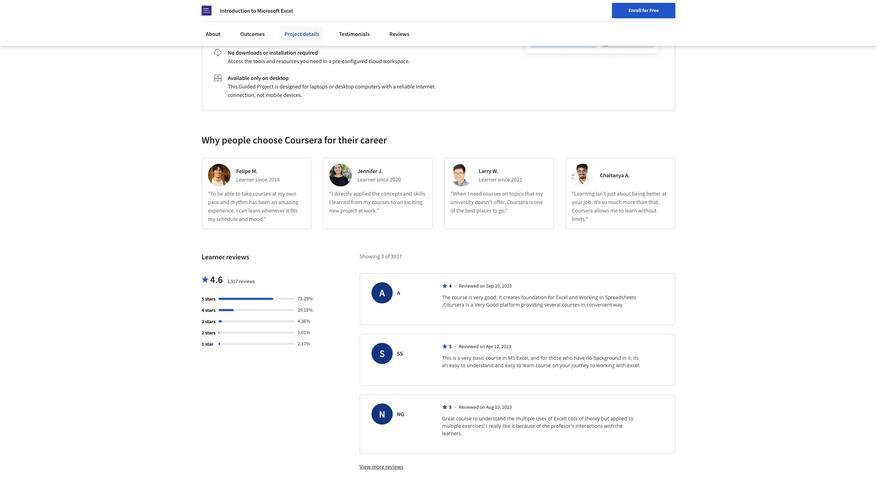 Task type: vqa. For each thing, say whether or not it's contained in the screenshot.


Task type: locate. For each thing, give the bounding box(es) containing it.
courses
[[253, 190, 271, 197], [483, 190, 501, 197], [372, 199, 390, 206], [562, 302, 580, 308]]

a left reliable
[[393, 83, 396, 90]]

1 horizontal spatial need
[[470, 190, 482, 197]]

in up convenient
[[599, 294, 604, 301]]

at inside "to be able to take courses at my own pace and rhythm has been an amazing experience. i can learn whenever it fits my schedule and mood."
[[272, 190, 277, 197]]

jennifer j. learner since 2020
[[357, 168, 401, 183]]

2023 up creates
[[502, 283, 512, 289]]

2023 right aug
[[502, 404, 512, 410]]

course inside great course to understand the multiple uses of excel! lots of theory but applied to multiple exercises! i really like it because of the profesor's interactions with the learners.
[[456, 415, 472, 422]]

0 horizontal spatial very
[[462, 355, 471, 361]]

microsoft
[[257, 7, 280, 14]]

desktop left computers
[[335, 83, 354, 90]]

reviewed
[[459, 283, 479, 289], [459, 343, 479, 350], [459, 404, 479, 410]]

reviewed for a
[[459, 283, 479, 289]]

1 horizontal spatial applied
[[610, 415, 627, 422]]

ng
[[397, 411, 404, 418]]

by
[[272, 7, 277, 14]]

learner down "larry"
[[479, 176, 497, 183]]

10, right sep on the right bottom of page
[[495, 283, 501, 289]]

1 10, from the top
[[495, 283, 501, 289]]

0 vertical spatial new
[[248, 7, 258, 14]]

with right computers
[[381, 83, 392, 90]]

i down "i
[[329, 199, 331, 206]]

1 horizontal spatial coursera
[[507, 199, 528, 206]]

a.
[[625, 172, 630, 179]]

5 for n
[[449, 404, 452, 410]]

for left those
[[541, 355, 547, 361]]

applied inside great course to understand the multiple uses of excel! lots of theory but applied to multiple exercises! i really like it because of the profesor's interactions with the learners.
[[610, 415, 627, 422]]

since for m.
[[255, 176, 267, 183]]

0 vertical spatial skills
[[259, 7, 271, 14]]

1 horizontal spatial project
[[284, 30, 302, 37]]

courses up been
[[253, 190, 271, 197]]

learn inside "learning isn't just about being better at your job: it's so much more than that. coursera allows me to learn without limits."
[[625, 207, 637, 214]]

guided
[[239, 83, 256, 90]]

1 since from the left
[[255, 176, 267, 183]]

2 vertical spatial 2023
[[502, 404, 512, 410]]

0 vertical spatial it
[[286, 207, 289, 214]]

0 horizontal spatial 4
[[202, 307, 204, 314]]

view
[[360, 463, 371, 470]]

2 vertical spatial 5
[[449, 404, 452, 410]]

profesor's
[[551, 423, 574, 429]]

required
[[297, 49, 318, 56]]

an inside "i directly applied the concepts and skills i learned from my courses to an exciting new project at work."
[[397, 199, 403, 206]]

1 horizontal spatial new
[[329, 207, 339, 214]]

courses inside the course is very good. it creates foundation for excel and working in spreadsheets .coursera is a very good platform providing several courses in convenient way
[[562, 302, 580, 308]]

0 horizontal spatial your
[[560, 362, 570, 369]]

a left configured
[[329, 58, 331, 65]]

enroll for free button
[[612, 3, 675, 18]]

0 vertical spatial 4
[[449, 283, 452, 289]]

2 stars from the top
[[205, 307, 216, 314]]

it
[[286, 207, 289, 214], [512, 423, 515, 429]]

way
[[613, 302, 622, 308]]

with left 'excel.'
[[616, 362, 626, 369]]

your down who on the right of page
[[560, 362, 570, 369]]

0 vertical spatial this
[[228, 83, 238, 90]]

0 horizontal spatial 3
[[202, 318, 204, 325]]

4 up the
[[449, 283, 452, 289]]

with inside this is a very basic course in ms excel, and for those who have no background in it, its an easy to understand and easy to learn course on your journey to working with excel.
[[616, 362, 626, 369]]

1 horizontal spatial this
[[442, 355, 451, 361]]

1 horizontal spatial 4
[[449, 283, 452, 289]]

very left the basic
[[462, 355, 471, 361]]

learner inside larry w. learner since 2021
[[479, 176, 497, 183]]

1 vertical spatial it
[[512, 423, 515, 429]]

2023 for a
[[502, 283, 512, 289]]

0 vertical spatial reviewed
[[459, 283, 479, 289]]

since for w.
[[498, 176, 510, 183]]

0 horizontal spatial excel
[[281, 7, 293, 14]]

"to
[[208, 190, 216, 197]]

1 vertical spatial skills
[[413, 190, 425, 197]]

2023 for n
[[502, 404, 512, 410]]

5 up 4 stars
[[202, 296, 204, 302]]

or up 'tools'
[[263, 49, 268, 56]]

to down concepts
[[391, 199, 396, 206]]

reviewed for s
[[459, 343, 479, 350]]

installation
[[269, 49, 296, 56]]

0 horizontal spatial or
[[263, 49, 268, 56]]

2 horizontal spatial coursera
[[572, 207, 593, 214]]

for left "laptops" on the top of the page
[[302, 83, 309, 90]]

m.
[[252, 168, 257, 175]]

0 horizontal spatial this
[[228, 83, 238, 90]]

since inside jennifer j. learner since 2020
[[377, 176, 389, 183]]

this left the basic
[[442, 355, 451, 361]]

creates
[[503, 294, 520, 301]]

0 horizontal spatial more
[[372, 463, 384, 470]]

very for a
[[474, 294, 483, 301]]

1 vertical spatial new
[[329, 207, 339, 214]]

skills up "exciting"
[[413, 190, 425, 197]]

stars for 2 stars
[[205, 330, 216, 336]]

my up work."
[[363, 199, 371, 206]]

1 vertical spatial applied
[[610, 415, 627, 422]]

i inside "when i need courses on topics that my university doesn't offer, coursera is one of the best places to go."
[[467, 190, 469, 197]]

2 vertical spatial coursera
[[572, 207, 593, 214]]

why people choose coursera for their career
[[202, 134, 387, 146]]

0 vertical spatial 10,
[[495, 283, 501, 289]]

this
[[228, 83, 238, 90], [442, 355, 451, 361]]

1 vertical spatial excel
[[556, 294, 568, 301]]

stars for 5 stars
[[205, 296, 216, 302]]

connection,
[[228, 91, 256, 98]]

2 horizontal spatial since
[[498, 176, 510, 183]]

5 left reviewed on apr 12, 2023
[[449, 343, 452, 350]]

"i directly applied the concepts and skills i learned from my courses to an exciting new project at work."
[[329, 190, 425, 214]]

0 vertical spatial 5
[[202, 296, 204, 302]]

2 horizontal spatial an
[[442, 362, 448, 369]]

1 vertical spatial this
[[442, 355, 451, 361]]

only
[[251, 75, 261, 82]]

allows
[[594, 207, 609, 214]]

very inside this is a very basic course in ms excel, and for those who have no background in it, its an easy to understand and easy to learn course on your journey to working with excel.
[[462, 355, 471, 361]]

than
[[636, 199, 647, 206]]

1 vertical spatial understand
[[479, 415, 506, 422]]

1 horizontal spatial more
[[623, 199, 635, 206]]

is down reviewed on sep 10, 2023
[[469, 294, 472, 301]]

applied right directly
[[353, 190, 371, 197]]

for inside button
[[642, 7, 648, 13]]

2023 right 12,
[[501, 343, 511, 350]]

courses inside "to be able to take courses at my own pace and rhythm has been an amazing experience. i can learn whenever it fits my schedule and mood."
[[253, 190, 271, 197]]

for inside the course is very good. it creates foundation for excel and working in spreadsheets .coursera is a very good platform providing several courses in convenient way
[[548, 294, 555, 301]]

resources
[[276, 58, 299, 65]]

3 stars from the top
[[205, 318, 216, 325]]

is
[[275, 83, 278, 90], [529, 199, 533, 206], [469, 294, 472, 301], [466, 302, 469, 308], [453, 355, 456, 361]]

1 horizontal spatial your
[[572, 199, 582, 206]]

0 horizontal spatial applied
[[353, 190, 371, 197]]

n
[[379, 408, 385, 421]]

experience.
[[208, 207, 235, 214]]

stars for 3 stars
[[205, 318, 216, 325]]

in right you
[[323, 58, 327, 65]]

4.36%
[[298, 318, 310, 324]]

i left can
[[236, 207, 238, 214]]

1 vertical spatial or
[[329, 83, 334, 90]]

0 horizontal spatial it
[[286, 207, 289, 214]]

able
[[224, 190, 234, 197]]

on up offer, at the top
[[502, 190, 508, 197]]

from up project
[[351, 199, 362, 206]]

the right interactions
[[615, 423, 623, 429]]

since
[[255, 176, 267, 183], [377, 176, 389, 183], [498, 176, 510, 183]]

excel.
[[627, 362, 640, 369]]

0 vertical spatial your
[[572, 199, 582, 206]]

skills inside "i directly applied the concepts and skills i learned from my courses to an exciting new project at work."
[[413, 190, 425, 197]]

2 vertical spatial reviewed
[[459, 404, 479, 410]]

is left very
[[466, 302, 469, 308]]

coursera inside "learning isn't just about being better at your job: it's so much more than that. coursera allows me to learn without limits."
[[572, 207, 593, 214]]

an
[[271, 199, 277, 206], [397, 199, 403, 206], [442, 362, 448, 369]]

need inside "when i need courses on topics that my university doesn't offer, coursera is one of the best places to go."
[[470, 190, 482, 197]]

to inside "learning isn't just about being better at your job: it's so much more than that. coursera allows me to learn without limits."
[[619, 207, 624, 214]]

interface.
[[415, 32, 437, 39]]

1 horizontal spatial it
[[512, 423, 515, 429]]

learners.
[[442, 430, 462, 437]]

course down apr
[[486, 355, 501, 361]]

understand inside great course to understand the multiple uses of excel! lots of theory but applied to multiple exercises! i really like it because of the profesor's interactions with the learners.
[[479, 415, 506, 422]]

this inside this is a very basic course in ms excel, and for those who have no background in it, its an easy to understand and easy to learn course on your journey to working with excel.
[[442, 355, 451, 361]]

the inside "i directly applied the concepts and skills i learned from my courses to an exciting new project at work."
[[372, 190, 380, 197]]

courses up offer, at the top
[[483, 190, 501, 197]]

0 horizontal spatial multiple
[[442, 423, 461, 429]]

2 horizontal spatial learn
[[625, 207, 637, 214]]

to inside "when i need courses on topics that my university doesn't offer, coursera is one of the best places to go."
[[493, 207, 497, 214]]

your inside "learning isn't just about being better at your job: it's so much more than that. coursera allows me to learn without limits."
[[572, 199, 582, 206]]

reviews right view
[[385, 463, 403, 470]]

None search field
[[100, 19, 270, 33]]

very up very
[[474, 294, 483, 301]]

since down the j.
[[377, 176, 389, 183]]

no
[[586, 355, 592, 361]]

4 for 4
[[449, 283, 452, 289]]

reviewed up the basic
[[459, 343, 479, 350]]

choose
[[253, 134, 283, 146]]

1 vertical spatial coursera
[[507, 199, 528, 206]]

learner down felipe
[[236, 176, 254, 183]]

1 horizontal spatial since
[[377, 176, 389, 183]]

learner inside jennifer j. learner since 2020
[[357, 176, 375, 183]]

the inside "when i need courses on topics that my university doesn't offer, coursera is one of the best places to go."
[[456, 207, 464, 214]]

2 10, from the top
[[495, 404, 501, 410]]

0 vertical spatial applied
[[353, 190, 371, 197]]

1 vertical spatial 4
[[202, 307, 204, 314]]

at inside "i directly applied the concepts and skills i learned from my courses to an exciting new project at work."
[[358, 207, 363, 214]]

for inside available only on desktop this guided project is designed for laptops or desktop computers with a reliable internet connection, not mobile devices.
[[302, 83, 309, 90]]

work."
[[364, 207, 379, 214]]

3 reviewed from the top
[[459, 404, 479, 410]]

your
[[572, 199, 582, 206], [560, 362, 570, 369]]

0 vertical spatial pre-
[[270, 32, 280, 39]]

a inside no downloads or installation required access the tools and resources you need in a pre-configured cloud workspace.
[[329, 58, 331, 65]]

i inside great course to understand the multiple uses of excel! lots of theory but applied to multiple exercises! i really like it because of the profesor's interactions with the learners.
[[486, 423, 487, 429]]

it left fits
[[286, 207, 289, 214]]

on left apr
[[480, 343, 485, 350]]

to up exercises!
[[473, 415, 478, 422]]

reviewed on aug 10, 2023
[[459, 404, 512, 410]]

introduction
[[220, 7, 250, 14]]

to
[[251, 7, 256, 14], [236, 190, 240, 197], [391, 199, 396, 206], [493, 207, 497, 214], [619, 207, 624, 214], [461, 362, 465, 369], [516, 362, 521, 369], [590, 362, 595, 369], [473, 415, 478, 422], [629, 415, 633, 422]]

1 horizontal spatial very
[[474, 294, 483, 301]]

4.6
[[210, 273, 223, 286]]

testimonials
[[339, 30, 370, 37]]

the down university
[[456, 207, 464, 214]]

project
[[340, 207, 357, 214]]

very inside the course is very good. it creates foundation for excel and working in spreadsheets .coursera is a very good platform providing several courses in convenient way
[[474, 294, 483, 301]]

my inside "when i need courses on topics that my university doesn't offer, coursera is one of the best places to go."
[[536, 190, 543, 197]]

3
[[381, 253, 384, 260], [202, 318, 204, 325]]

multiple up because
[[516, 415, 535, 422]]

a left the basic
[[458, 355, 460, 361]]

i right "when
[[467, 190, 469, 197]]

not
[[257, 91, 265, 98]]

since down w.
[[498, 176, 510, 183]]

1 vertical spatial reviews
[[239, 278, 255, 285]]

understand down the basic
[[467, 362, 493, 369]]

0 horizontal spatial need
[[310, 58, 322, 65]]

a left very
[[471, 302, 473, 308]]

on inside this is a very basic course in ms excel, and for those who have no background in it, its an easy to understand and easy to learn course on your journey to working with excel.
[[552, 362, 558, 369]]

sep
[[486, 283, 494, 289]]

10, for a
[[495, 283, 501, 289]]

need up doesn't
[[470, 190, 482, 197]]

2 reviewed from the top
[[459, 343, 479, 350]]

1 horizontal spatial easy
[[505, 362, 515, 369]]

understand up really
[[479, 415, 506, 422]]

is inside "when i need courses on topics that my university doesn't offer, coursera is one of the best places to go."
[[529, 199, 533, 206]]

s
[[379, 347, 385, 360]]

1 horizontal spatial learn
[[522, 362, 534, 369]]

this down available
[[228, 83, 238, 90]]

1 reviewed from the top
[[459, 283, 479, 289]]

to right me
[[619, 207, 624, 214]]

a inside this is a very basic course in ms excel, and for those who have no background in it, its an easy to understand and easy to learn course on your journey to working with excel.
[[458, 355, 460, 361]]

1 vertical spatial 5
[[449, 343, 452, 350]]

reviews for 3,917 reviews
[[239, 278, 255, 285]]

at inside "learning isn't just about being better at your job: it's so much more than that. coursera allows me to learn without limits."
[[662, 190, 666, 197]]

computers
[[355, 83, 380, 90]]

2 easy from the left
[[505, 362, 515, 369]]

1 vertical spatial 2023
[[501, 343, 511, 350]]

it inside great course to understand the multiple uses of excel! lots of theory but applied to multiple exercises! i really like it because of the profesor's interactions with the learners.
[[512, 423, 515, 429]]

i left really
[[486, 423, 487, 429]]

0 horizontal spatial pre-
[[270, 32, 280, 39]]

4 stars from the top
[[205, 330, 216, 336]]

learn inside "to be able to take courses at my own pace and rhythm has been an amazing experience. i can learn whenever it fits my schedule and mood."
[[248, 207, 260, 214]]

project left videos
[[284, 30, 302, 37]]

at left work."
[[358, 207, 363, 214]]

learn down than
[[625, 207, 637, 214]]

5 stars
[[202, 296, 216, 302]]

1 horizontal spatial an
[[397, 199, 403, 206]]

at right better
[[662, 190, 666, 197]]

1 vertical spatial desktop
[[335, 83, 354, 90]]

and inside the course is very good. it creates foundation for excel and working in spreadsheets .coursera is a very good platform providing several courses in convenient way
[[569, 294, 578, 301]]

have
[[574, 355, 585, 361]]

3 since from the left
[[498, 176, 510, 183]]

understand inside this is a very basic course in ms excel, and for those who have no background in it, its an easy to understand and easy to learn course on your journey to working with excel.
[[467, 362, 493, 369]]

1 vertical spatial your
[[560, 362, 570, 369]]

0 vertical spatial project
[[284, 30, 302, 37]]

learner
[[236, 176, 254, 183], [357, 176, 375, 183], [479, 176, 497, 183], [202, 253, 225, 261]]

"i
[[329, 190, 333, 197]]

be
[[217, 190, 223, 197]]

1 vertical spatial multiple
[[442, 423, 461, 429]]

reviews for learner reviews
[[226, 253, 249, 261]]

1 horizontal spatial multiple
[[516, 415, 535, 422]]

2 vertical spatial reviews
[[385, 463, 403, 470]]

course down those
[[536, 362, 551, 369]]

1 horizontal spatial pre-
[[332, 58, 342, 65]]

need
[[310, 58, 322, 65], [470, 190, 482, 197]]

1 horizontal spatial from
[[351, 199, 362, 206]]

0 horizontal spatial at
[[272, 190, 277, 197]]

reviews up 3,917 reviews
[[226, 253, 249, 261]]

1 horizontal spatial excel
[[556, 294, 568, 301]]

on down those
[[552, 362, 558, 369]]

for
[[642, 7, 648, 13], [302, 83, 309, 90], [324, 134, 336, 146], [548, 294, 555, 301], [541, 355, 547, 361]]

0 vertical spatial or
[[263, 49, 268, 56]]

stars up 2 stars
[[205, 318, 216, 325]]

to left the microsoft
[[251, 7, 256, 14]]

0 horizontal spatial new
[[248, 7, 258, 14]]

reviews
[[389, 30, 409, 37]]

for left free at the top right of the page
[[642, 7, 648, 13]]

1 vertical spatial 10,
[[495, 404, 501, 410]]

stars up 4 stars
[[205, 296, 216, 302]]

need right you
[[310, 58, 322, 65]]

1 vertical spatial more
[[372, 463, 384, 470]]

on inside "when i need courses on topics that my university doesn't offer, coursera is one of the best places to go."
[[502, 190, 508, 197]]

0 horizontal spatial easy
[[449, 362, 459, 369]]

at
[[272, 190, 277, 197], [662, 190, 666, 197], [358, 207, 363, 214]]

stars down 5 stars
[[205, 307, 216, 314]]

learner inside felipe m. learner since 2018
[[236, 176, 254, 183]]

excel up several
[[556, 294, 568, 301]]

since inside felipe m. learner since 2018
[[255, 176, 267, 183]]

this is a very basic course in ms excel, and for those who have no background in it, its an easy to understand and easy to learn course on your journey to working with excel.
[[442, 355, 640, 369]]

1 vertical spatial from
[[351, 199, 362, 206]]

1 horizontal spatial skills
[[413, 190, 425, 197]]

0 vertical spatial more
[[623, 199, 635, 206]]

my up one on the right top of the page
[[536, 190, 543, 197]]

of
[[450, 207, 455, 214], [385, 253, 390, 260], [548, 415, 552, 422], [579, 415, 584, 422], [536, 423, 541, 429]]

free
[[649, 7, 659, 13]]

related
[[316, 7, 332, 14]]

0 vertical spatial very
[[474, 294, 483, 301]]

0 vertical spatial desktop
[[269, 75, 289, 82]]

1 vertical spatial project
[[257, 83, 274, 90]]

and up 'experience.'
[[220, 199, 229, 206]]

1.01%
[[298, 329, 310, 336]]

my left own
[[278, 190, 285, 197]]

the down downloads
[[244, 58, 252, 65]]

to up the rhythm
[[236, 190, 240, 197]]

1 vertical spatial pre-
[[332, 58, 342, 65]]

0 horizontal spatial learn
[[248, 207, 260, 214]]

for inside this is a very basic course in ms excel, and for those who have no background in it, its an easy to understand and easy to learn course on your journey to working with excel.
[[541, 355, 547, 361]]

more
[[623, 199, 635, 206], [372, 463, 384, 470]]

more down about
[[623, 199, 635, 206]]

or inside no downloads or installation required access the tools and resources you need in a pre-configured cloud workspace.
[[263, 49, 268, 56]]

that.
[[648, 199, 659, 206]]

since down m.
[[255, 176, 267, 183]]

10, for n
[[495, 404, 501, 410]]

1 vertical spatial need
[[470, 190, 482, 197]]

multiple
[[516, 415, 535, 422], [442, 423, 461, 429]]

ms
[[508, 355, 515, 361]]

for up several
[[548, 294, 555, 301]]

learned
[[332, 199, 350, 206]]

desktop up designed in the top left of the page
[[269, 75, 289, 82]]

1 horizontal spatial or
[[329, 83, 334, 90]]

stars right 2
[[205, 330, 216, 336]]

is inside available only on desktop this guided project is designed for laptops or desktop computers with a reliable internet connection, not mobile devices.
[[275, 83, 278, 90]]

2 since from the left
[[377, 176, 389, 183]]

rhythm
[[230, 199, 248, 206]]

2
[[202, 330, 204, 336]]

me
[[610, 207, 618, 214]]

reviews right 3,917
[[239, 278, 255, 285]]

much
[[608, 199, 622, 206]]

applied inside "i directly applied the concepts and skills i learned from my courses to an exciting new project at work."
[[353, 190, 371, 197]]

0 vertical spatial 2023
[[502, 283, 512, 289]]

just
[[607, 190, 616, 197]]

1 easy from the left
[[449, 362, 459, 369]]

available only on desktop this guided project is designed for laptops or desktop computers with a reliable internet connection, not mobile devices.
[[228, 75, 435, 98]]

1 stars from the top
[[205, 296, 216, 302]]

1 horizontal spatial at
[[358, 207, 363, 214]]

easy
[[449, 362, 459, 369], [505, 362, 515, 369]]

reviewed up exercises!
[[459, 404, 479, 410]]

is up mobile
[[275, 83, 278, 90]]

at for courses
[[272, 190, 277, 197]]

with
[[259, 32, 269, 39], [381, 83, 392, 90], [616, 362, 626, 369], [604, 423, 614, 429]]

it's
[[594, 199, 601, 206]]

0 vertical spatial coursera
[[285, 134, 322, 146]]

can
[[239, 207, 247, 214]]

since inside larry w. learner since 2021
[[498, 176, 510, 183]]

aug
[[486, 404, 494, 410]]

2 horizontal spatial at
[[662, 190, 666, 197]]

learner down jennifer
[[357, 176, 375, 183]]

0 horizontal spatial from
[[319, 32, 330, 39]]

is left the basic
[[453, 355, 456, 361]]



Task type: describe. For each thing, give the bounding box(es) containing it.
to down excel,
[[516, 362, 521, 369]]

and down can
[[239, 216, 248, 223]]

coursera project network image
[[202, 6, 211, 16]]

testimonials link
[[335, 26, 374, 42]]

in left ms
[[502, 355, 507, 361]]

available
[[228, 75, 250, 82]]

72.29%
[[298, 296, 313, 302]]

tasks.
[[334, 7, 347, 14]]

jennifer
[[357, 168, 377, 175]]

the down the uses
[[542, 423, 550, 429]]

its
[[633, 355, 639, 361]]

learner for felipe
[[236, 176, 254, 183]]

5 for s
[[449, 343, 452, 350]]

project details link
[[280, 26, 323, 42]]

in down working
[[581, 302, 585, 308]]

and inside no downloads or installation required access the tools and resources you need in a pre-configured cloud workspace.
[[266, 58, 275, 65]]

3917
[[391, 253, 402, 260]]

to inside "to be able to take courses at my own pace and rhythm has been an amazing experience. i can learn whenever it fits my schedule and mood."
[[236, 190, 240, 197]]

4 for 4 stars
[[202, 307, 204, 314]]

in left it,
[[622, 355, 627, 361]]

of down the uses
[[536, 423, 541, 429]]

exciting
[[404, 199, 422, 206]]

best
[[465, 207, 475, 214]]

a inside the course is very good. it creates foundation for excel and working in spreadsheets .coursera is a very good platform providing several courses in convenient way
[[471, 302, 473, 308]]

good.
[[485, 294, 498, 301]]

excel inside the course is very good. it creates foundation for excel and working in spreadsheets .coursera is a very good platform providing several courses in convenient way
[[556, 294, 568, 301]]

1
[[202, 341, 204, 347]]

20.15%
[[298, 307, 313, 313]]

learn inside this is a very basic course in ms excel, and for those who have no background in it, its an easy to understand and easy to learn course on your journey to working with excel.
[[522, 362, 534, 369]]

you
[[300, 58, 309, 65]]

the up like
[[507, 415, 515, 422]]

course inside the course is very good. it creates foundation for excel and working in spreadsheets .coursera is a very good platform providing several courses in convenient way
[[452, 294, 467, 301]]

this inside available only on desktop this guided project is designed for laptops or desktop computers with a reliable internet connection, not mobile devices.
[[228, 83, 238, 90]]

learner for jennifer
[[357, 176, 375, 183]]

follow along with pre-recorded videos from experts using a unique side-by-side interface.
[[228, 32, 437, 39]]

really
[[489, 423, 501, 429]]

excel,
[[516, 355, 529, 361]]

outcomes link
[[236, 26, 269, 42]]

an inside this is a very basic course in ms excel, and for those who have no background in it, its an easy to understand and easy to learn course on your journey to working with excel.
[[442, 362, 448, 369]]

1 horizontal spatial 3
[[381, 253, 384, 260]]

of inside "when i need courses on topics that my university doesn't offer, coursera is one of the best places to go."
[[450, 207, 455, 214]]

or inside available only on desktop this guided project is designed for laptops or desktop computers with a reliable internet connection, not mobile devices.
[[329, 83, 334, 90]]

my inside "i directly applied the concepts and skills i learned from my courses to an exciting new project at work."
[[363, 199, 371, 206]]

on left aug
[[480, 404, 485, 410]]

j.
[[378, 168, 382, 175]]

w.
[[492, 168, 498, 175]]

to right 'but'
[[629, 415, 633, 422]]

it
[[499, 294, 502, 301]]

details
[[303, 30, 319, 37]]

1 horizontal spatial a
[[397, 290, 400, 297]]

larry w. learner since 2021
[[479, 168, 522, 183]]

of right the uses
[[548, 415, 552, 422]]

from inside "i directly applied the concepts and skills i learned from my courses to an exciting new project at work."
[[351, 199, 362, 206]]

uses
[[536, 415, 547, 422]]

2018
[[269, 176, 280, 183]]

of left 3917
[[385, 253, 390, 260]]

in inside no downloads or installation required access the tools and resources you need in a pre-configured cloud workspace.
[[323, 58, 327, 65]]

2021
[[511, 176, 522, 183]]

coursera inside "when i need courses on topics that my university doesn't offer, coursera is one of the best places to go."
[[507, 199, 528, 206]]

workspace.
[[383, 58, 410, 65]]

12,
[[494, 343, 500, 350]]

to down no
[[590, 362, 595, 369]]

devices.
[[283, 91, 302, 98]]

why
[[202, 134, 220, 146]]

"learning
[[572, 190, 595, 197]]

experts
[[331, 32, 349, 39]]

more inside "learning isn't just about being better at your job: it's so much more than that. coursera allows me to learn without limits."
[[623, 199, 635, 206]]

of right lots
[[579, 415, 584, 422]]

but
[[601, 415, 609, 422]]

cloud
[[369, 58, 382, 65]]

a right using
[[364, 32, 367, 39]]

very
[[475, 302, 485, 308]]

felipe
[[236, 168, 251, 175]]

for left their
[[324, 134, 336, 146]]

1 vertical spatial 3
[[202, 318, 204, 325]]

good
[[486, 302, 499, 308]]

places
[[476, 207, 491, 214]]

banner navigation
[[6, 0, 198, 14]]

reviewed on sep 10, 2023
[[459, 283, 512, 289]]

at for better
[[662, 190, 666, 197]]

0 horizontal spatial coursera
[[285, 134, 322, 146]]

side-
[[385, 32, 397, 39]]

no downloads or installation required access the tools and resources you need in a pre-configured cloud workspace.
[[228, 49, 410, 65]]

with inside great course to understand the multiple uses of excel! lots of theory but applied to multiple exercises! i really like it because of the profesor's interactions with the learners.
[[604, 423, 614, 429]]

has
[[249, 199, 257, 206]]

since for j.
[[377, 176, 389, 183]]

is inside this is a very basic course in ms excel, and for those who have no background in it, its an easy to understand and easy to learn course on your journey to working with excel.
[[453, 355, 456, 361]]

pre- inside no downloads or installation required access the tools and resources you need in a pre-configured cloud workspace.
[[332, 58, 342, 65]]

lots
[[568, 415, 578, 422]]

1 horizontal spatial desktop
[[335, 83, 354, 90]]

with inside available only on desktop this guided project is designed for laptops or desktop computers with a reliable internet connection, not mobile devices.
[[381, 83, 392, 90]]

1 star
[[202, 341, 213, 347]]

go."
[[499, 207, 508, 214]]

and right excel,
[[531, 355, 539, 361]]

2020
[[390, 176, 401, 183]]

with right along
[[259, 32, 269, 39]]

star
[[205, 341, 213, 347]]

doesn't
[[475, 199, 493, 206]]

been
[[258, 199, 270, 206]]

.coursera
[[442, 302, 464, 308]]

reviews link
[[385, 26, 414, 42]]

tools
[[253, 58, 265, 65]]

learner reviews
[[202, 253, 249, 261]]

2 stars
[[202, 330, 216, 336]]

to inside "i directly applied the concepts and skills i learned from my courses to an exciting new project at work."
[[391, 199, 396, 206]]

chaitanya
[[600, 172, 624, 179]]

working
[[596, 362, 615, 369]]

the inside no downloads or installation required access the tools and resources you need in a pre-configured cloud workspace.
[[244, 58, 252, 65]]

university
[[450, 199, 474, 206]]

theory
[[585, 415, 600, 422]]

because
[[516, 423, 535, 429]]

convenient
[[587, 302, 612, 308]]

ss
[[397, 350, 403, 357]]

mood."
[[249, 216, 266, 223]]

view more reviews
[[360, 463, 403, 470]]

need inside no downloads or installation required access the tools and resources you need in a pre-configured cloud workspace.
[[310, 58, 322, 65]]

very for s
[[462, 355, 471, 361]]

0 vertical spatial multiple
[[516, 415, 535, 422]]

learner up 4.6
[[202, 253, 225, 261]]

learn for more
[[625, 207, 637, 214]]

courses inside "i directly applied the concepts and skills i learned from my courses to an exciting new project at work."
[[372, 199, 390, 206]]

interactions
[[575, 423, 603, 429]]

2023 for s
[[501, 343, 511, 350]]

it,
[[628, 355, 632, 361]]

it inside "to be able to take courses at my own pace and rhythm has been an amazing experience. i can learn whenever it fits my schedule and mood."
[[286, 207, 289, 214]]

introduction to microsoft excel
[[220, 7, 293, 14]]

and down 12,
[[495, 362, 504, 369]]

new inside "i directly applied the concepts and skills i learned from my courses to an exciting new project at work."
[[329, 207, 339, 214]]

several
[[544, 302, 561, 308]]

platform
[[500, 302, 520, 308]]

my down 'experience.'
[[208, 216, 215, 223]]

0 vertical spatial from
[[319, 32, 330, 39]]

stars for 4 stars
[[205, 307, 216, 314]]

0 horizontal spatial a
[[379, 287, 385, 299]]

their
[[338, 134, 358, 146]]

enroll for free
[[629, 7, 659, 13]]

great
[[442, 415, 455, 422]]

an inside "to be able to take courses at my own pace and rhythm has been an amazing experience. i can learn whenever it fits my schedule and mood."
[[271, 199, 277, 206]]

career
[[360, 134, 387, 146]]

project inside available only on desktop this guided project is designed for laptops or desktop computers with a reliable internet connection, not mobile devices.
[[257, 83, 274, 90]]

to down reviewed on apr 12, 2023
[[461, 362, 465, 369]]

learner for larry
[[479, 176, 497, 183]]

i inside "i directly applied the concepts and skills i learned from my courses to an exciting new project at work."
[[329, 199, 331, 206]]

about link
[[202, 26, 225, 42]]

0 vertical spatial excel
[[281, 7, 293, 14]]

your inside this is a very basic course in ms excel, and for those who have no background in it, its an easy to understand and easy to learn course on your journey to working with excel.
[[560, 362, 570, 369]]

learn for has
[[248, 207, 260, 214]]

0 horizontal spatial desktop
[[269, 75, 289, 82]]

larry
[[479, 168, 491, 175]]

concepts
[[381, 190, 402, 197]]

access
[[228, 58, 243, 65]]

side
[[404, 32, 414, 39]]

i inside "to be able to take courses at my own pace and rhythm has been an amazing experience. i can learn whenever it fits my schedule and mood."
[[236, 207, 238, 214]]

courses inside "when i need courses on topics that my university doesn't offer, coursera is one of the best places to go."
[[483, 190, 501, 197]]

job:
[[584, 199, 593, 206]]

on inside available only on desktop this guided project is designed for laptops or desktop computers with a reliable internet connection, not mobile devices.
[[262, 75, 268, 82]]

and inside "i directly applied the concepts and skills i learned from my courses to an exciting new project at work."
[[403, 190, 412, 197]]

on left sep on the right bottom of page
[[480, 283, 485, 289]]

unique
[[368, 32, 384, 39]]

reviews inside view more reviews link
[[385, 463, 403, 470]]

"when
[[450, 190, 466, 197]]

offer,
[[494, 199, 506, 206]]

0 horizontal spatial skills
[[259, 7, 271, 14]]

a inside available only on desktop this guided project is designed for laptops or desktop computers with a reliable internet connection, not mobile devices.
[[393, 83, 396, 90]]

reviewed for n
[[459, 404, 479, 410]]



